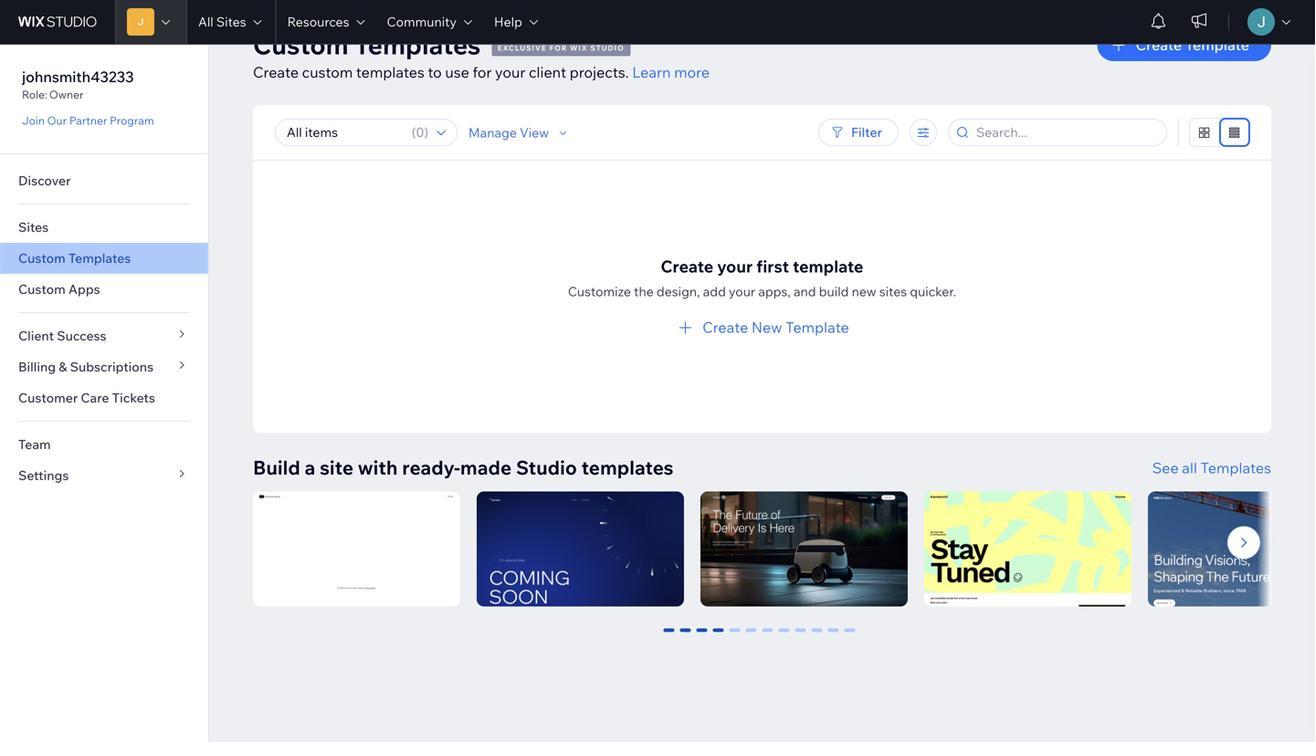 Task type: locate. For each thing, give the bounding box(es) containing it.
custom templates inside custom templates link
[[18, 250, 131, 266]]

1 horizontal spatial template
[[1185, 36, 1249, 54]]

community
[[387, 14, 457, 30]]

1 vertical spatial custom templates
[[18, 250, 131, 266]]

for right use
[[473, 63, 492, 81]]

custom templates up custom
[[253, 29, 481, 61]]

discover link
[[0, 165, 208, 196]]

create for template
[[1136, 36, 1182, 54]]

team link
[[0, 429, 208, 460]]

1 vertical spatial studio
[[516, 456, 577, 480]]

made
[[460, 456, 512, 480]]

1 vertical spatial templates
[[581, 456, 674, 480]]

0 horizontal spatial templates
[[68, 250, 131, 266]]

templates right all
[[1200, 459, 1271, 477]]

billing
[[18, 359, 56, 375]]

site
[[320, 456, 353, 480]]

0 vertical spatial templates
[[354, 29, 481, 61]]

)
[[424, 124, 428, 140]]

custom left apps
[[18, 281, 66, 297]]

0 horizontal spatial sites
[[18, 219, 49, 235]]

0 horizontal spatial templates
[[356, 63, 425, 81]]

help
[[494, 14, 522, 30]]

your right add
[[729, 284, 755, 300]]

filter
[[851, 124, 882, 140]]

our
[[47, 114, 67, 127]]

custom up custom apps
[[18, 250, 66, 266]]

with
[[358, 456, 398, 480]]

create inside create your first template customize the design, add your apps, and build new sites quicker.
[[661, 256, 713, 277]]

2 vertical spatial templates
[[1200, 459, 1271, 477]]

sites
[[216, 14, 246, 30], [18, 219, 49, 235]]

resources
[[287, 14, 349, 30]]

role:
[[22, 88, 47, 101]]

apps,
[[758, 284, 791, 300]]

johnsmith43233 role: owner
[[22, 68, 134, 101]]

manage
[[468, 124, 517, 140]]

custom up custom
[[253, 29, 349, 61]]

johnsmith43233
[[22, 68, 134, 86]]

for left "wix"
[[549, 43, 568, 53]]

list
[[253, 492, 1315, 607]]

studio up "projects."
[[590, 43, 624, 53]]

create for custom
[[253, 63, 299, 81]]

customer care tickets
[[18, 390, 155, 406]]

1 vertical spatial sites
[[18, 219, 49, 235]]

sites right the all
[[216, 14, 246, 30]]

client success
[[18, 328, 106, 344]]

and
[[794, 284, 816, 300]]

1 horizontal spatial for
[[549, 43, 568, 53]]

Search... field
[[971, 120, 1161, 145]]

0 horizontal spatial for
[[473, 63, 492, 81]]

add
[[703, 284, 726, 300]]

1 vertical spatial templates
[[68, 250, 131, 266]]

0 vertical spatial studio
[[590, 43, 624, 53]]

wix
[[570, 43, 588, 53]]

sites down the discover
[[18, 219, 49, 235]]

create new template
[[702, 318, 849, 337]]

create inside create template button
[[1136, 36, 1182, 54]]

0 vertical spatial custom
[[253, 29, 349, 61]]

more
[[674, 63, 710, 81]]

create inside "create new template" button
[[702, 318, 748, 337]]

build a site with ready-made studio templates
[[253, 456, 674, 480]]

team
[[18, 437, 51, 453]]

studio
[[590, 43, 624, 53], [516, 456, 577, 480]]

custom
[[302, 63, 353, 81]]

owner
[[49, 88, 84, 101]]

templates inside sidebar element
[[68, 250, 131, 266]]

projects.
[[570, 63, 629, 81]]

create your first template customize the design, add your apps, and build new sites quicker.
[[568, 256, 956, 300]]

2 horizontal spatial templates
[[1200, 459, 1271, 477]]

0 horizontal spatial studio
[[516, 456, 577, 480]]

custom templates
[[253, 29, 481, 61], [18, 250, 131, 266]]

0 vertical spatial for
[[549, 43, 568, 53]]

subscriptions
[[70, 359, 154, 375]]

template
[[1185, 36, 1249, 54], [786, 318, 849, 337]]

0 horizontal spatial custom templates
[[18, 250, 131, 266]]

templates
[[356, 63, 425, 81], [581, 456, 674, 480]]

for
[[549, 43, 568, 53], [473, 63, 492, 81]]

create for new
[[702, 318, 748, 337]]

create template
[[1136, 36, 1249, 54]]

0 vertical spatial sites
[[216, 14, 246, 30]]

sites
[[879, 284, 907, 300]]

exclusive
[[498, 43, 547, 53]]

apps
[[68, 281, 100, 297]]

sites link
[[0, 212, 208, 243]]

templates down sites link
[[68, 250, 131, 266]]

1 horizontal spatial studio
[[590, 43, 624, 53]]

1 create new template button from the left
[[675, 316, 849, 338]]

all
[[198, 14, 213, 30]]

1 vertical spatial custom
[[18, 250, 66, 266]]

discover
[[18, 173, 71, 189]]

your down exclusive
[[495, 63, 525, 81]]

your
[[495, 63, 525, 81], [717, 256, 753, 277], [729, 284, 755, 300]]

studio right made on the bottom left of page
[[516, 456, 577, 480]]

( 0 )
[[412, 124, 428, 140]]

templates inside button
[[1200, 459, 1271, 477]]

1 vertical spatial template
[[786, 318, 849, 337]]

billing & subscriptions button
[[0, 352, 208, 383]]

manage view
[[468, 124, 549, 140]]

see all templates
[[1152, 459, 1271, 477]]

customer
[[18, 390, 78, 406]]

0 vertical spatial templates
[[356, 63, 425, 81]]

Unsaved view field
[[281, 120, 406, 145]]

your up add
[[717, 256, 753, 277]]

create
[[1136, 36, 1182, 54], [253, 63, 299, 81], [661, 256, 713, 277], [702, 318, 748, 337]]

1 horizontal spatial custom templates
[[253, 29, 481, 61]]

1 horizontal spatial sites
[[216, 14, 246, 30]]

templates up to
[[354, 29, 481, 61]]

customize
[[568, 284, 631, 300]]

program
[[110, 114, 154, 127]]

2 vertical spatial custom
[[18, 281, 66, 297]]

custom templates up apps
[[18, 250, 131, 266]]

templates
[[354, 29, 481, 61], [68, 250, 131, 266], [1200, 459, 1271, 477]]

use
[[445, 63, 469, 81]]



Task type: vqa. For each thing, say whether or not it's contained in the screenshot.
Join Our Partner Program
yes



Task type: describe. For each thing, give the bounding box(es) containing it.
see
[[1152, 459, 1179, 477]]

tickets
[[112, 390, 155, 406]]

sites inside sidebar element
[[18, 219, 49, 235]]

quicker.
[[910, 284, 956, 300]]

partner
[[69, 114, 107, 127]]

see all templates button
[[1152, 457, 1271, 479]]

learn more button
[[632, 61, 710, 83]]

to
[[428, 63, 442, 81]]

custom for custom apps link
[[18, 281, 66, 297]]

template
[[793, 256, 863, 277]]

custom apps
[[18, 281, 100, 297]]

create for your
[[661, 256, 713, 277]]

0 horizontal spatial template
[[786, 318, 849, 337]]

ready-
[[402, 456, 460, 480]]

settings button
[[0, 460, 208, 491]]

0
[[416, 124, 424, 140]]

care
[[81, 390, 109, 406]]

create custom templates to use for your client projects. learn more
[[253, 63, 710, 81]]

view
[[520, 124, 549, 140]]

client
[[18, 328, 54, 344]]

custom templates link
[[0, 243, 208, 274]]

j button
[[115, 0, 186, 44]]

1 vertical spatial your
[[717, 256, 753, 277]]

the
[[634, 284, 654, 300]]

sidebar element
[[0, 44, 209, 742]]

learn
[[632, 63, 671, 81]]

1 horizontal spatial templates
[[581, 456, 674, 480]]

build
[[253, 456, 300, 480]]

0 vertical spatial your
[[495, 63, 525, 81]]

first
[[756, 256, 789, 277]]

0 vertical spatial template
[[1185, 36, 1249, 54]]

client
[[529, 63, 566, 81]]

custom for custom templates link
[[18, 250, 66, 266]]

design,
[[657, 284, 700, 300]]

2 vertical spatial your
[[729, 284, 755, 300]]

success
[[57, 328, 106, 344]]

client success button
[[0, 321, 208, 352]]

(
[[412, 124, 416, 140]]

build
[[819, 284, 849, 300]]

manage view button
[[468, 124, 571, 141]]

a
[[305, 456, 315, 480]]

1 vertical spatial for
[[473, 63, 492, 81]]

&
[[59, 359, 67, 375]]

custom apps link
[[0, 274, 208, 305]]

filter button
[[818, 119, 899, 146]]

2 create new template button from the left
[[702, 316, 849, 338]]

join our partner program button
[[22, 112, 154, 129]]

settings
[[18, 468, 69, 484]]

new
[[852, 284, 876, 300]]

help button
[[483, 0, 549, 44]]

exclusive for wix studio
[[498, 43, 624, 53]]

0 vertical spatial custom templates
[[253, 29, 481, 61]]

join
[[22, 114, 45, 127]]

customer care tickets link
[[0, 383, 208, 414]]

billing & subscriptions
[[18, 359, 154, 375]]

all
[[1182, 459, 1197, 477]]

1 horizontal spatial templates
[[354, 29, 481, 61]]

all sites
[[198, 14, 246, 30]]

j
[[138, 16, 144, 27]]

join our partner program
[[22, 114, 154, 127]]

create template button
[[1097, 28, 1271, 61]]

new
[[751, 318, 782, 337]]



